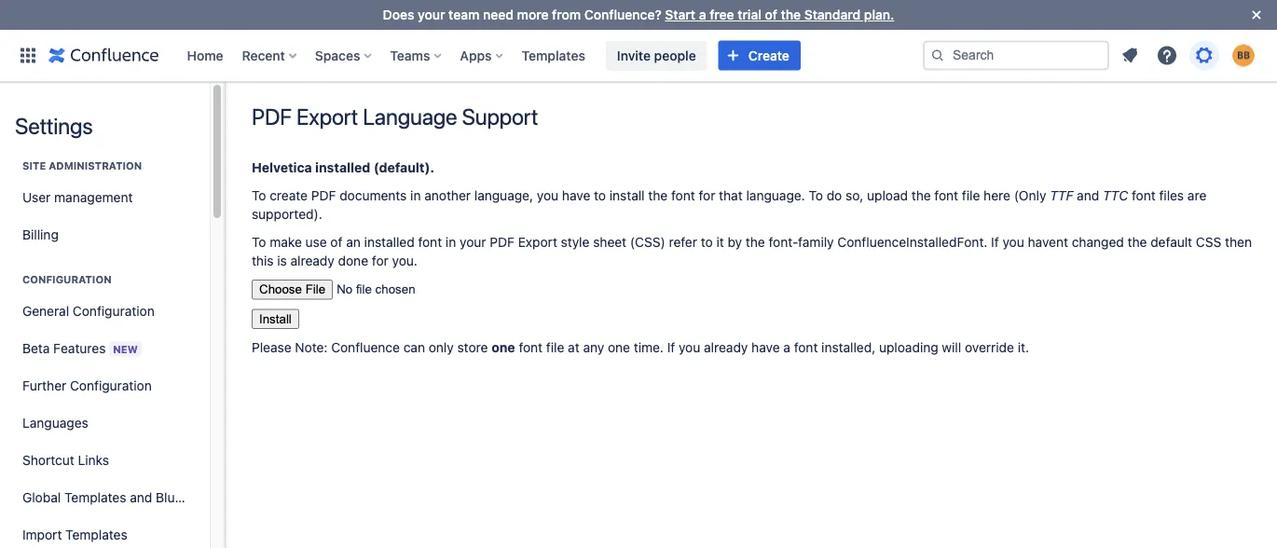 Task type: describe. For each thing, give the bounding box(es) containing it.
general configuration
[[22, 304, 155, 319]]

you inside to make use of an installed font in your pdf export style sheet (css) refer to it by the font-family confluenceinstalledfont. if you havent changed the default css then this is already done for you.
[[1003, 235, 1025, 250]]

does your team need more from confluence? start a free trial of the standard plan.
[[383, 7, 895, 22]]

links
[[78, 453, 109, 468]]

languages link
[[15, 405, 195, 442]]

site
[[22, 160, 46, 172]]

user
[[22, 190, 51, 205]]

0 vertical spatial configuration
[[22, 274, 112, 286]]

language.
[[746, 188, 805, 203]]

beta
[[22, 340, 50, 356]]

start a free trial of the standard plan. link
[[665, 7, 895, 22]]

2 one from the left
[[608, 340, 630, 355]]

1 vertical spatial have
[[752, 340, 780, 355]]

confluenceinstalledfont.
[[838, 235, 988, 250]]

will
[[942, 340, 962, 355]]

is
[[277, 253, 287, 269]]

please note: confluence can only store one font file at any one time. if you already have a font installed, uploading will override it.
[[252, 340, 1029, 355]]

teams
[[390, 48, 430, 63]]

0 vertical spatial file
[[962, 188, 980, 203]]

override
[[965, 340, 1014, 355]]

configuration for further
[[70, 378, 152, 393]]

invite
[[617, 48, 651, 63]]

language,
[[474, 188, 533, 203]]

pdf export language support
[[252, 104, 538, 130]]

of inside to make use of an installed font in your pdf export style sheet (css) refer to it by the font-family confluenceinstalledfont. if you havent changed the default css then this is already done for you.
[[330, 235, 343, 250]]

your profile and preferences image
[[1233, 44, 1255, 67]]

0 vertical spatial to
[[594, 188, 606, 203]]

at
[[568, 340, 580, 355]]

do
[[827, 188, 842, 203]]

global element
[[11, 29, 923, 82]]

standard
[[804, 7, 861, 22]]

further
[[22, 378, 66, 393]]

0 vertical spatial of
[[765, 7, 778, 22]]

css
[[1196, 235, 1222, 250]]

1 horizontal spatial and
[[1077, 188, 1100, 203]]

use
[[305, 235, 327, 250]]

font left installed, on the bottom right
[[794, 340, 818, 355]]

font left here in the right top of the page
[[935, 188, 959, 203]]

font left the at
[[519, 340, 543, 355]]

ttc
[[1103, 188, 1128, 203]]

helvetica
[[252, 160, 312, 175]]

plan.
[[864, 7, 895, 22]]

shortcut links link
[[15, 442, 195, 479]]

an
[[346, 235, 361, 250]]

user management link
[[15, 179, 195, 216]]

import templates link
[[15, 517, 195, 548]]

can
[[403, 340, 425, 355]]

default
[[1151, 235, 1193, 250]]

1 horizontal spatial already
[[704, 340, 748, 355]]

the right trial on the top right of the page
[[781, 7, 801, 22]]

does
[[383, 7, 414, 22]]

need
[[483, 7, 514, 22]]

templates for import templates
[[65, 527, 127, 543]]

collapse sidebar image
[[203, 91, 244, 129]]

0 vertical spatial installed
[[315, 160, 370, 175]]

upload
[[867, 188, 908, 203]]

0 vertical spatial your
[[418, 7, 445, 22]]

settings icon image
[[1194, 44, 1216, 67]]

general configuration link
[[15, 293, 195, 330]]

you.
[[392, 253, 418, 269]]

configuration for general
[[73, 304, 155, 319]]

your inside to make use of an installed font in your pdf export style sheet (css) refer to it by the font-family confluenceinstalledfont. if you havent changed the default css then this is already done for you.
[[460, 235, 486, 250]]

and inside configuration group
[[130, 490, 152, 505]]

general
[[22, 304, 69, 319]]

0 horizontal spatial if
[[667, 340, 675, 355]]

team
[[449, 7, 480, 22]]

any
[[583, 340, 604, 355]]

beta features new
[[22, 340, 138, 356]]

done
[[338, 253, 368, 269]]

(css)
[[630, 235, 665, 250]]

0 vertical spatial export
[[297, 104, 358, 130]]

home link
[[181, 41, 229, 70]]

(default).
[[374, 160, 435, 175]]

templates link
[[516, 41, 591, 70]]

global templates and blueprints
[[22, 490, 217, 505]]

Search field
[[923, 41, 1110, 70]]

are
[[1188, 188, 1207, 203]]

(only
[[1014, 188, 1047, 203]]

start
[[665, 7, 696, 22]]

installed,
[[822, 340, 876, 355]]

billing
[[22, 227, 59, 242]]

blueprints
[[156, 490, 217, 505]]

by
[[728, 235, 742, 250]]

font-
[[769, 235, 798, 250]]

create button
[[719, 41, 801, 70]]

site administration group
[[15, 140, 195, 259]]

if inside to make use of an installed font in your pdf export style sheet (css) refer to it by the font-family confluenceinstalledfont. if you havent changed the default css then this is already done for you.
[[991, 235, 999, 250]]

0 horizontal spatial have
[[562, 188, 591, 203]]

in inside to make use of an installed font in your pdf export style sheet (css) refer to it by the font-family confluenceinstalledfont. if you havent changed the default css then this is already done for you.
[[446, 235, 456, 250]]

make
[[270, 235, 302, 250]]

it.
[[1018, 340, 1029, 355]]

shortcut
[[22, 453, 74, 468]]

font files are supported).
[[252, 188, 1207, 222]]

helvetica installed (default).
[[252, 160, 435, 175]]

here
[[984, 188, 1011, 203]]

another
[[425, 188, 471, 203]]

that
[[719, 188, 743, 203]]



Task type: vqa. For each thing, say whether or not it's contained in the screenshot.
topmost Of
yes



Task type: locate. For each thing, give the bounding box(es) containing it.
to left create
[[252, 188, 266, 203]]

to create pdf documents in another language, you have to install the font for that language. to do so, upload the font file here (only ttf and ttc
[[252, 188, 1128, 203]]

0 horizontal spatial to
[[594, 188, 606, 203]]

0 vertical spatial in
[[410, 188, 421, 203]]

1 vertical spatial already
[[704, 340, 748, 355]]

font
[[671, 188, 695, 203], [935, 188, 959, 203], [1132, 188, 1156, 203], [418, 235, 442, 250], [519, 340, 543, 355], [794, 340, 818, 355]]

you right language,
[[537, 188, 559, 203]]

0 horizontal spatial in
[[410, 188, 421, 203]]

0 vertical spatial templates
[[522, 48, 585, 63]]

of right trial on the top right of the page
[[765, 7, 778, 22]]

configuration
[[22, 274, 112, 286], [73, 304, 155, 319], [70, 378, 152, 393]]

font left files
[[1132, 188, 1156, 203]]

pdf right collapse sidebar icon at top
[[252, 104, 292, 130]]

global templates and blueprints link
[[15, 479, 217, 517]]

0 horizontal spatial one
[[492, 340, 515, 355]]

recent
[[242, 48, 285, 63]]

1 vertical spatial of
[[330, 235, 343, 250]]

close image
[[1246, 4, 1268, 26]]

1 horizontal spatial in
[[446, 235, 456, 250]]

1 vertical spatial to
[[701, 235, 713, 250]]

0 horizontal spatial your
[[418, 7, 445, 22]]

shortcut links
[[22, 453, 109, 468]]

if
[[991, 235, 999, 250], [667, 340, 675, 355]]

to
[[594, 188, 606, 203], [701, 235, 713, 250]]

2 horizontal spatial pdf
[[490, 235, 515, 250]]

further configuration
[[22, 378, 152, 393]]

search image
[[931, 48, 946, 63]]

banner
[[0, 29, 1277, 82]]

installed up you.
[[364, 235, 415, 250]]

0 vertical spatial have
[[562, 188, 591, 203]]

1 vertical spatial export
[[518, 235, 558, 250]]

help icon image
[[1156, 44, 1179, 67]]

a left free
[[699, 7, 706, 22]]

trial
[[738, 7, 762, 22]]

1 horizontal spatial of
[[765, 7, 778, 22]]

0 horizontal spatial a
[[699, 7, 706, 22]]

configuration up general
[[22, 274, 112, 286]]

1 horizontal spatial if
[[991, 235, 999, 250]]

1 vertical spatial a
[[784, 340, 791, 355]]

0 horizontal spatial you
[[537, 188, 559, 203]]

to up this on the top of the page
[[252, 235, 266, 250]]

None file field
[[252, 280, 487, 300]]

documents
[[340, 188, 407, 203]]

more
[[517, 7, 549, 22]]

if down here in the right top of the page
[[991, 235, 999, 250]]

templates up import templates link on the bottom left of page
[[64, 490, 126, 505]]

installed up documents at top
[[315, 160, 370, 175]]

configuration up languages link at the bottom of the page
[[70, 378, 152, 393]]

you left havent
[[1003, 235, 1025, 250]]

1 horizontal spatial one
[[608, 340, 630, 355]]

pdf down helvetica installed (default).
[[311, 188, 336, 203]]

if right time. on the bottom
[[667, 340, 675, 355]]

spaces button
[[309, 41, 379, 70]]

apps button
[[454, 41, 511, 70]]

configuration group
[[15, 254, 217, 548]]

languages
[[22, 415, 88, 431]]

1 horizontal spatial pdf
[[311, 188, 336, 203]]

2 vertical spatial configuration
[[70, 378, 152, 393]]

1 vertical spatial templates
[[64, 490, 126, 505]]

to for font
[[252, 235, 266, 250]]

0 vertical spatial and
[[1077, 188, 1100, 203]]

have left installed, on the bottom right
[[752, 340, 780, 355]]

pdf
[[252, 104, 292, 130], [311, 188, 336, 203], [490, 235, 515, 250]]

0 horizontal spatial export
[[297, 104, 358, 130]]

1 vertical spatial you
[[1003, 235, 1025, 250]]

2 horizontal spatial you
[[1003, 235, 1025, 250]]

so,
[[846, 188, 864, 203]]

0 vertical spatial already
[[291, 253, 335, 269]]

configuration up new
[[73, 304, 155, 319]]

the right by
[[746, 235, 765, 250]]

font inside to make use of an installed font in your pdf export style sheet (css) refer to it by the font-family confluenceinstalledfont. if you havent changed the default css then this is already done for you.
[[418, 235, 442, 250]]

to
[[252, 188, 266, 203], [809, 188, 823, 203], [252, 235, 266, 250]]

font inside font files are supported).
[[1132, 188, 1156, 203]]

refer
[[669, 235, 697, 250]]

in down the another
[[446, 235, 456, 250]]

store
[[457, 340, 488, 355]]

0 horizontal spatial of
[[330, 235, 343, 250]]

import
[[22, 527, 62, 543]]

1 vertical spatial for
[[372, 253, 389, 269]]

to left install
[[594, 188, 606, 203]]

and left blueprints
[[130, 490, 152, 505]]

1 vertical spatial your
[[460, 235, 486, 250]]

administration
[[49, 160, 142, 172]]

font down the another
[[418, 235, 442, 250]]

export up helvetica installed (default).
[[297, 104, 358, 130]]

0 horizontal spatial for
[[372, 253, 389, 269]]

global
[[22, 490, 61, 505]]

family
[[798, 235, 834, 250]]

style
[[561, 235, 590, 250]]

spaces
[[315, 48, 360, 63]]

site administration
[[22, 160, 142, 172]]

templates down from at the left
[[522, 48, 585, 63]]

1 horizontal spatial you
[[679, 340, 701, 355]]

home
[[187, 48, 223, 63]]

to left it on the right top of the page
[[701, 235, 713, 250]]

create
[[270, 188, 308, 203]]

one right any
[[608, 340, 630, 355]]

for left you.
[[372, 253, 389, 269]]

further configuration link
[[15, 367, 195, 405]]

notification icon image
[[1119, 44, 1141, 67]]

to inside to make use of an installed font in your pdf export style sheet (css) refer to it by the font-family confluenceinstalledfont. if you havent changed the default css then this is already done for you.
[[252, 235, 266, 250]]

1 vertical spatial if
[[667, 340, 675, 355]]

invite people
[[617, 48, 696, 63]]

language
[[363, 104, 457, 130]]

in down (default).
[[410, 188, 421, 203]]

teams button
[[385, 41, 449, 70]]

templates for global templates and blueprints
[[64, 490, 126, 505]]

to make use of an installed font in your pdf export style sheet (css) refer to it by the font-family confluenceinstalledfont. if you havent changed the default css then this is already done for you.
[[252, 235, 1252, 269]]

confluence?
[[585, 7, 662, 22]]

1 vertical spatial installed
[[364, 235, 415, 250]]

please
[[252, 340, 291, 355]]

you right time. on the bottom
[[679, 340, 701, 355]]

the left default
[[1128, 235, 1147, 250]]

a
[[699, 7, 706, 22], [784, 340, 791, 355]]

only
[[429, 340, 454, 355]]

you
[[537, 188, 559, 203], [1003, 235, 1025, 250], [679, 340, 701, 355]]

0 vertical spatial if
[[991, 235, 999, 250]]

appswitcher icon image
[[17, 44, 39, 67]]

your left 'team'
[[418, 7, 445, 22]]

for left that
[[699, 188, 716, 203]]

1 vertical spatial configuration
[[73, 304, 155, 319]]

time.
[[634, 340, 664, 355]]

features
[[53, 340, 106, 356]]

installed inside to make use of an installed font in your pdf export style sheet (css) refer to it by the font-family confluenceinstalledfont. if you havent changed the default css then this is already done for you.
[[364, 235, 415, 250]]

install
[[610, 188, 645, 203]]

settings
[[15, 113, 93, 139]]

pdf down language,
[[490, 235, 515, 250]]

templates
[[522, 48, 585, 63], [64, 490, 126, 505], [65, 527, 127, 543]]

export inside to make use of an installed font in your pdf export style sheet (css) refer to it by the font-family confluenceinstalledfont. if you havent changed the default css then this is already done for you.
[[518, 235, 558, 250]]

1 vertical spatial pdf
[[311, 188, 336, 203]]

0 horizontal spatial file
[[546, 340, 564, 355]]

confluence
[[331, 340, 400, 355]]

uploading
[[879, 340, 939, 355]]

1 horizontal spatial file
[[962, 188, 980, 203]]

changed
[[1072, 235, 1124, 250]]

management
[[54, 190, 133, 205]]

this
[[252, 253, 274, 269]]

2 vertical spatial templates
[[65, 527, 127, 543]]

have
[[562, 188, 591, 203], [752, 340, 780, 355]]

the
[[781, 7, 801, 22], [648, 188, 668, 203], [912, 188, 931, 203], [746, 235, 765, 250], [1128, 235, 1147, 250]]

the right install
[[648, 188, 668, 203]]

to for language,
[[252, 188, 266, 203]]

1 vertical spatial file
[[546, 340, 564, 355]]

it
[[717, 235, 724, 250]]

0 horizontal spatial and
[[130, 490, 152, 505]]

and right ttf
[[1077, 188, 1100, 203]]

1 horizontal spatial have
[[752, 340, 780, 355]]

supported).
[[252, 207, 322, 222]]

apps
[[460, 48, 492, 63]]

your down the another
[[460, 235, 486, 250]]

already right time. on the bottom
[[704, 340, 748, 355]]

note:
[[295, 340, 328, 355]]

0 vertical spatial a
[[699, 7, 706, 22]]

to inside to make use of an installed font in your pdf export style sheet (css) refer to it by the font-family confluenceinstalledfont. if you havent changed the default css then this is already done for you.
[[701, 235, 713, 250]]

1 vertical spatial and
[[130, 490, 152, 505]]

to left do
[[809, 188, 823, 203]]

export left style
[[518, 235, 558, 250]]

0 vertical spatial for
[[699, 188, 716, 203]]

create
[[748, 48, 790, 63]]

for
[[699, 188, 716, 203], [372, 253, 389, 269]]

1 one from the left
[[492, 340, 515, 355]]

a left installed, on the bottom right
[[784, 340, 791, 355]]

1 horizontal spatial export
[[518, 235, 558, 250]]

have up style
[[562, 188, 591, 203]]

1 horizontal spatial a
[[784, 340, 791, 355]]

billing link
[[15, 216, 195, 254]]

2 vertical spatial you
[[679, 340, 701, 355]]

one
[[492, 340, 515, 355], [608, 340, 630, 355]]

None submit
[[252, 309, 299, 329]]

for inside to make use of an installed font in your pdf export style sheet (css) refer to it by the font-family confluenceinstalledfont. if you havent changed the default css then this is already done for you.
[[372, 253, 389, 269]]

one right store
[[492, 340, 515, 355]]

banner containing home
[[0, 29, 1277, 82]]

font up 'refer'
[[671, 188, 695, 203]]

0 horizontal spatial pdf
[[252, 104, 292, 130]]

already inside to make use of an installed font in your pdf export style sheet (css) refer to it by the font-family confluenceinstalledfont. if you havent changed the default css then this is already done for you.
[[291, 253, 335, 269]]

1 horizontal spatial to
[[701, 235, 713, 250]]

user management
[[22, 190, 133, 205]]

new
[[113, 343, 138, 355]]

file left here in the right top of the page
[[962, 188, 980, 203]]

1 horizontal spatial for
[[699, 188, 716, 203]]

1 vertical spatial in
[[446, 235, 456, 250]]

confluence image
[[48, 44, 159, 67], [48, 44, 159, 67]]

of left an
[[330, 235, 343, 250]]

2 vertical spatial pdf
[[490, 235, 515, 250]]

people
[[654, 48, 696, 63]]

ttf
[[1050, 188, 1074, 203]]

1 horizontal spatial your
[[460, 235, 486, 250]]

templates inside global element
[[522, 48, 585, 63]]

already down use
[[291, 253, 335, 269]]

the right the upload
[[912, 188, 931, 203]]

file left the at
[[546, 340, 564, 355]]

0 horizontal spatial already
[[291, 253, 335, 269]]

pdf inside to make use of an installed font in your pdf export style sheet (css) refer to it by the font-family confluenceinstalledfont. if you havent changed the default css then this is already done for you.
[[490, 235, 515, 250]]

0 vertical spatial pdf
[[252, 104, 292, 130]]

templates down global templates and blueprints link
[[65, 527, 127, 543]]

0 vertical spatial you
[[537, 188, 559, 203]]



